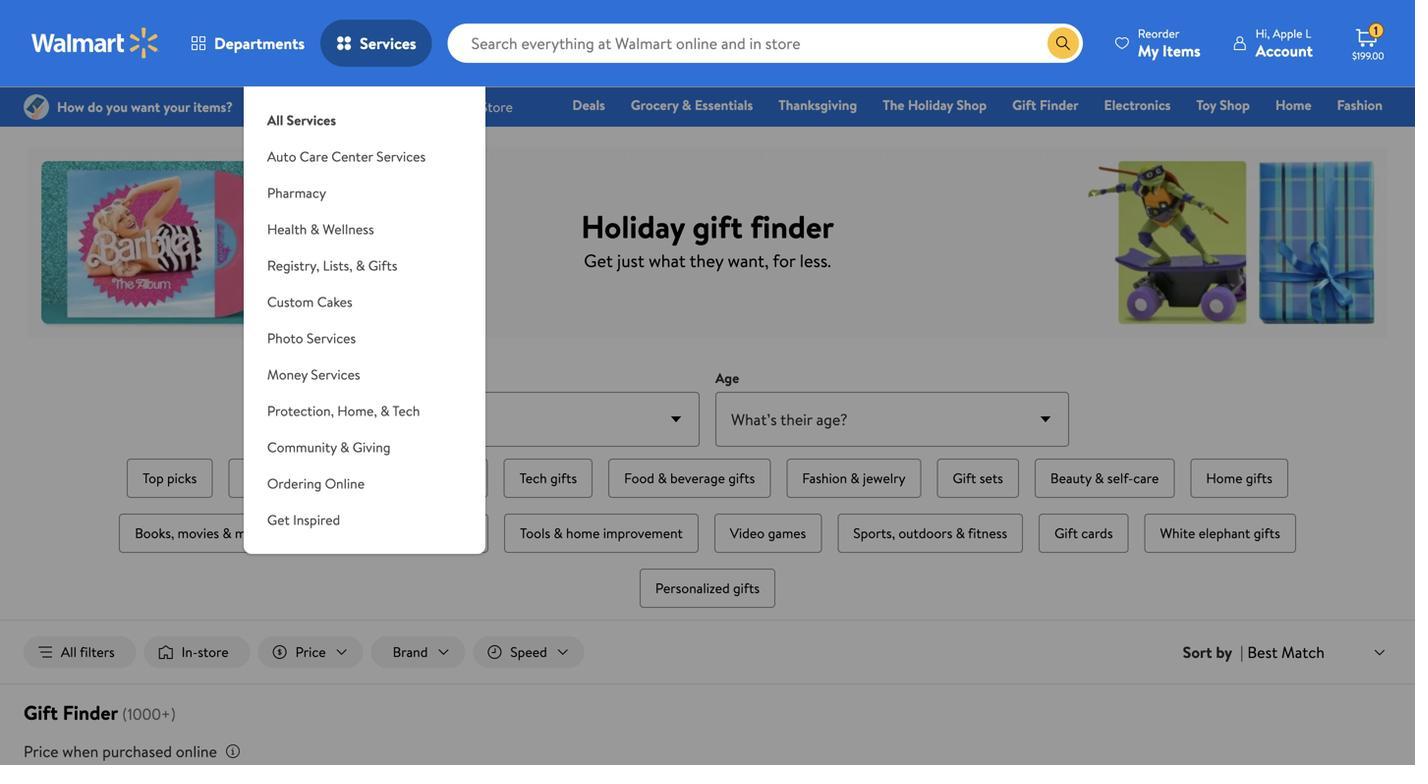Task type: locate. For each thing, give the bounding box(es) containing it.
(1000+)
[[122, 704, 176, 725]]

movies
[[178, 524, 219, 543]]

fashion left jewelry
[[802, 469, 847, 488]]

1 horizontal spatial gifts
[[368, 256, 397, 275]]

sports, outdoors & fitness button
[[838, 514, 1023, 553]]

2 shop from the left
[[1220, 95, 1250, 115]]

tech up 'tools'
[[520, 469, 547, 488]]

list item
[[352, 455, 492, 502], [394, 510, 493, 557]]

finder right ideas
[[244, 29, 282, 48]]

fashion up walmart+ link
[[1337, 95, 1383, 115]]

2 vertical spatial finder
[[63, 699, 118, 727]]

1 vertical spatial holiday
[[581, 205, 685, 248]]

departments button
[[175, 20, 321, 67]]

& for fashion & jewelry
[[851, 469, 860, 488]]

custom
[[267, 292, 314, 312]]

all for all services
[[267, 111, 283, 130]]

one debit link
[[1223, 122, 1308, 143]]

home link
[[1267, 94, 1321, 115]]

tech
[[393, 402, 420, 421], [520, 469, 547, 488]]

gifts right personalized
[[733, 579, 760, 598]]

purchased
[[102, 741, 172, 763]]

home inside home gifts button
[[1206, 469, 1243, 488]]

food & beverage gifts
[[624, 469, 755, 488]]

reorder
[[1138, 25, 1180, 42]]

services up care
[[287, 111, 336, 130]]

shop left the gift finder
[[957, 95, 987, 115]]

money services button
[[244, 357, 485, 393]]

services down cakes
[[307, 329, 356, 348]]

lists,
[[323, 256, 353, 275]]

group
[[71, 455, 1345, 612]]

2 horizontal spatial finder
[[1040, 95, 1079, 115]]

gift for gift cards
[[1055, 524, 1078, 543]]

departments
[[214, 32, 305, 54]]

fashion inside fashion registry
[[1337, 95, 1383, 115]]

gift left ideas
[[139, 29, 162, 48]]

toy shop
[[1197, 95, 1250, 115]]

fashion for fashion registry
[[1337, 95, 1383, 115]]

the
[[883, 95, 905, 115]]

0 vertical spatial holiday
[[908, 95, 953, 115]]

home
[[566, 524, 600, 543]]

1 horizontal spatial home
[[1276, 95, 1312, 115]]

top picks list item
[[123, 455, 217, 502]]

personalized gifts button
[[640, 569, 776, 608]]

1 vertical spatial finder
[[1040, 95, 1079, 115]]

tech gifts button
[[504, 459, 593, 498]]

services up all services link
[[360, 32, 416, 54]]

beauty & self-care list item
[[1031, 455, 1179, 502]]

/ right ideas
[[204, 29, 209, 48]]

0 vertical spatial gifts
[[24, 29, 53, 48]]

1 horizontal spatial fashion
[[1337, 95, 1383, 115]]

one
[[1232, 123, 1262, 142]]

home for home
[[1276, 95, 1312, 115]]

0 vertical spatial fashion
[[1337, 95, 1383, 115]]

toys & games
[[244, 469, 324, 488]]

1 horizontal spatial games
[[768, 524, 806, 543]]

home
[[1276, 95, 1312, 115], [1206, 469, 1243, 488]]

fashion
[[1337, 95, 1383, 115], [802, 469, 847, 488]]

get
[[584, 248, 613, 273], [267, 511, 290, 530]]

all inside button
[[61, 643, 77, 662]]

grocery & essentials link
[[622, 94, 762, 115]]

gift finder link down search icon at the right
[[1004, 94, 1088, 115]]

video
[[730, 524, 765, 543]]

tools & home improvement list item
[[500, 510, 703, 557]]

tech inside button
[[520, 469, 547, 488]]

care
[[300, 147, 328, 166]]

pet gifts list item
[[297, 510, 386, 557]]

get left the "inspired"
[[267, 511, 290, 530]]

fashion & jewelry list item
[[783, 455, 925, 502]]

0 horizontal spatial games
[[286, 469, 324, 488]]

food & beverage gifts list item
[[605, 455, 775, 502]]

gifts up home
[[550, 469, 577, 488]]

hi, apple l account
[[1256, 25, 1313, 61]]

games inside button
[[286, 469, 324, 488]]

& inside 'dropdown button'
[[340, 438, 349, 457]]

all for all filters
[[61, 643, 77, 662]]

& inside 'list item'
[[554, 524, 563, 543]]

holiday gift finder get just what they want, for less.
[[581, 205, 834, 273]]

finder down search icon at the right
[[1040, 95, 1079, 115]]

services up protection, home, & tech
[[311, 365, 360, 384]]

jewelry
[[863, 469, 906, 488]]

less.
[[800, 248, 831, 273]]

gifts inside "list item"
[[1246, 469, 1273, 488]]

toys & games button
[[228, 459, 340, 498]]

tech gifts list item
[[500, 455, 597, 502]]

fashion inside button
[[802, 469, 847, 488]]

tech right home, at left bottom
[[393, 402, 420, 421]]

money
[[267, 365, 308, 384]]

services button
[[321, 20, 432, 67]]

1 vertical spatial get
[[267, 511, 290, 530]]

1 horizontal spatial shop
[[1220, 95, 1250, 115]]

gift finder
[[1013, 95, 1079, 115]]

holiday left "they"
[[581, 205, 685, 248]]

0 horizontal spatial shop
[[957, 95, 987, 115]]

all filters
[[61, 643, 115, 662]]

electronics link
[[1096, 94, 1180, 115]]

online
[[325, 474, 365, 493]]

protection, home, & tech button
[[244, 393, 485, 430]]

gift left the cards on the bottom of page
[[1055, 524, 1078, 543]]

gift left sets
[[953, 469, 977, 488]]

price
[[24, 741, 59, 763]]

all up auto
[[267, 111, 283, 130]]

sponsored
[[1318, 83, 1372, 100]]

account
[[1256, 40, 1313, 61]]

0 horizontal spatial get
[[267, 511, 290, 530]]

all
[[267, 111, 283, 130], [61, 643, 77, 662]]

beverage
[[670, 469, 725, 488]]

books,
[[135, 524, 174, 543]]

finder up 'when'
[[63, 699, 118, 727]]

/ left gift ideas 'link'
[[126, 29, 131, 48]]

1 vertical spatial fashion
[[802, 469, 847, 488]]

gift for gift sets
[[953, 469, 977, 488]]

1 horizontal spatial /
[[204, 29, 209, 48]]

0 horizontal spatial tech
[[393, 402, 420, 421]]

holiday gift finder image
[[28, 147, 1388, 338]]

gift finder (1000+)
[[24, 699, 176, 727]]

registry, lists, & gifts
[[267, 256, 397, 275]]

registry down toy
[[1157, 123, 1207, 142]]

health & wellness button
[[244, 211, 485, 248]]

1 vertical spatial games
[[768, 524, 806, 543]]

top
[[143, 469, 164, 488]]

gifts up 'elephant'
[[1246, 469, 1273, 488]]

home inside home link
[[1276, 95, 1312, 115]]

1 horizontal spatial registry
[[1157, 123, 1207, 142]]

0 horizontal spatial holiday
[[581, 205, 685, 248]]

search icon image
[[1055, 35, 1071, 51]]

0 vertical spatial home
[[1276, 95, 1312, 115]]

books, movies & music list item
[[115, 510, 289, 557]]

registry, lists, & gifts button
[[244, 248, 485, 284]]

top picks button
[[127, 459, 213, 498]]

1 vertical spatial all
[[61, 643, 77, 662]]

books, movies & music button
[[119, 514, 285, 553]]

holiday inside holiday gift finder get just what they want, for less.
[[581, 205, 685, 248]]

& for grocery & essentials
[[682, 95, 691, 115]]

gift cards
[[1055, 524, 1113, 543]]

age
[[716, 369, 739, 388]]

fashion & jewelry
[[802, 469, 906, 488]]

home up 'elephant'
[[1206, 469, 1243, 488]]

improvement
[[603, 524, 683, 543]]

shop right toy
[[1220, 95, 1250, 115]]

sort and filter section element
[[0, 621, 1415, 684]]

& for toys & games
[[273, 469, 283, 488]]

gift right ideas
[[217, 29, 241, 48]]

0 vertical spatial gift finder link
[[217, 29, 282, 48]]

games inside "button"
[[768, 524, 806, 543]]

get left just
[[584, 248, 613, 273]]

0 vertical spatial get
[[584, 248, 613, 273]]

1 horizontal spatial get
[[584, 248, 613, 273]]

thanksgiving
[[779, 95, 857, 115]]

grocery
[[631, 95, 679, 115]]

ordering
[[267, 474, 322, 493]]

cakes
[[317, 292, 353, 312]]

gifts
[[24, 29, 53, 48], [368, 256, 397, 275]]

gifts right pet
[[340, 524, 367, 543]]

gifts for pet gifts
[[340, 524, 367, 543]]

hi,
[[1256, 25, 1270, 42]]

holiday right the
[[908, 95, 953, 115]]

1 horizontal spatial all
[[267, 111, 283, 130]]

tech inside dropdown button
[[393, 402, 420, 421]]

get inside holiday gift finder get just what they want, for less.
[[584, 248, 613, 273]]

1 vertical spatial gifts
[[368, 256, 397, 275]]

gifts & registry link
[[24, 29, 118, 48]]

2 / from the left
[[204, 29, 209, 48]]

0 horizontal spatial fashion
[[802, 469, 847, 488]]

& for gifts & registry / gift ideas / gift finder
[[56, 29, 65, 48]]

gifts
[[550, 469, 577, 488], [729, 469, 755, 488], [1246, 469, 1273, 488], [340, 524, 367, 543], [1254, 524, 1281, 543], [733, 579, 760, 598]]

all left 'filters' on the left of the page
[[61, 643, 77, 662]]

1 vertical spatial tech
[[520, 469, 547, 488]]

0 vertical spatial all
[[267, 111, 283, 130]]

services right center
[[376, 147, 426, 166]]

community & giving
[[267, 438, 391, 457]]

home up debit
[[1276, 95, 1312, 115]]

0 horizontal spatial registry
[[68, 29, 118, 48]]

shop
[[957, 95, 987, 115], [1220, 95, 1250, 115]]

1 vertical spatial home
[[1206, 469, 1243, 488]]

0 horizontal spatial gift finder link
[[217, 29, 282, 48]]

gift finder link right ideas
[[217, 29, 282, 48]]

1 vertical spatial registry
[[1157, 123, 1207, 142]]

online
[[176, 741, 217, 763]]

0 horizontal spatial all
[[61, 643, 77, 662]]

0 vertical spatial finder
[[244, 29, 282, 48]]

reorder my items
[[1138, 25, 1201, 61]]

Walmart Site-Wide search field
[[448, 24, 1083, 63]]

gift up price
[[24, 699, 58, 727]]

video games
[[730, 524, 806, 543]]

gifts inside list item
[[550, 469, 577, 488]]

video games list item
[[710, 510, 826, 557]]

gift right the holiday shop link
[[1013, 95, 1037, 115]]

gift inside button
[[953, 469, 977, 488]]

photo
[[267, 329, 303, 348]]

1 horizontal spatial tech
[[520, 469, 547, 488]]

sports, outdoors & fitness
[[854, 524, 1008, 543]]

1 shop from the left
[[957, 95, 987, 115]]

1 vertical spatial gift finder link
[[1004, 94, 1088, 115]]

& inside button
[[851, 469, 860, 488]]

0 horizontal spatial finder
[[63, 699, 118, 727]]

white
[[1160, 524, 1196, 543]]

registry left gift ideas 'link'
[[68, 29, 118, 48]]

gift for gift finder
[[1013, 95, 1037, 115]]

0 vertical spatial tech
[[393, 402, 420, 421]]

0 horizontal spatial gifts
[[24, 29, 53, 48]]

gifts right 'elephant'
[[1254, 524, 1281, 543]]

0 horizontal spatial home
[[1206, 469, 1243, 488]]

gift inside "button"
[[1055, 524, 1078, 543]]

0 horizontal spatial /
[[126, 29, 131, 48]]

finder
[[244, 29, 282, 48], [1040, 95, 1079, 115], [63, 699, 118, 727]]

beauty & self-care
[[1051, 469, 1159, 488]]

0 vertical spatial games
[[286, 469, 324, 488]]



Task type: describe. For each thing, give the bounding box(es) containing it.
services for all services
[[287, 111, 336, 130]]

gift cards button
[[1039, 514, 1129, 553]]

gift sets list item
[[933, 455, 1023, 502]]

care
[[1134, 469, 1159, 488]]

tools
[[520, 524, 550, 543]]

sports, outdoors & fitness list item
[[834, 510, 1027, 557]]

just
[[617, 248, 645, 273]]

fashion for fashion & jewelry
[[802, 469, 847, 488]]

registry inside fashion registry
[[1157, 123, 1207, 142]]

registry,
[[267, 256, 320, 275]]

pet
[[316, 524, 337, 543]]

& for beauty & self-care
[[1095, 469, 1104, 488]]

money services
[[267, 365, 360, 384]]

finder for gift finder
[[1040, 95, 1079, 115]]

home gifts list item
[[1187, 455, 1292, 502]]

gifts right beverage
[[729, 469, 755, 488]]

photo services
[[267, 329, 356, 348]]

gifts inside "button"
[[1254, 524, 1281, 543]]

what
[[649, 248, 686, 273]]

ideas
[[166, 29, 196, 48]]

& for tools & home improvement
[[554, 524, 563, 543]]

in-store
[[182, 643, 229, 662]]

services inside popup button
[[360, 32, 416, 54]]

fashion registry
[[1157, 95, 1383, 142]]

want,
[[728, 248, 769, 273]]

gifts for personalized gifts
[[733, 579, 760, 598]]

pharmacy
[[267, 183, 326, 202]]

protection, home, & tech
[[267, 402, 420, 421]]

& for health & wellness
[[310, 220, 319, 239]]

white elephant gifts list item
[[1141, 510, 1300, 557]]

filters
[[80, 643, 115, 662]]

services for photo services
[[307, 329, 356, 348]]

beauty & self-care button
[[1035, 459, 1175, 498]]

pet gifts
[[316, 524, 367, 543]]

registry link
[[1148, 122, 1216, 143]]

fashion link
[[1329, 94, 1392, 115]]

home gifts
[[1206, 469, 1273, 488]]

personalized
[[656, 579, 730, 598]]

ordering online button
[[244, 466, 485, 502]]

electronics
[[1104, 95, 1171, 115]]

walmart image
[[31, 28, 159, 59]]

toys & games list item
[[224, 455, 344, 502]]

gift for gift finder (1000+)
[[24, 699, 58, 727]]

gifts for home gifts
[[1246, 469, 1273, 488]]

white elephant gifts button
[[1145, 514, 1296, 553]]

white elephant gifts
[[1160, 524, 1281, 543]]

health
[[267, 220, 307, 239]]

1 vertical spatial list item
[[394, 510, 493, 557]]

1 horizontal spatial holiday
[[908, 95, 953, 115]]

get inside dropdown button
[[267, 511, 290, 530]]

gift
[[693, 205, 743, 248]]

one debit
[[1232, 123, 1299, 142]]

custom cakes
[[267, 292, 353, 312]]

ordering online
[[267, 474, 365, 493]]

in-store button
[[144, 637, 250, 668]]

tools & home improvement button
[[504, 514, 699, 553]]

walmart+ link
[[1315, 122, 1392, 143]]

giving
[[353, 438, 391, 457]]

health & wellness
[[267, 220, 374, 239]]

gifts inside registry, lists, & gifts dropdown button
[[368, 256, 397, 275]]

food & beverage gifts button
[[609, 459, 771, 498]]

get inspired
[[267, 511, 340, 530]]

home gifts button
[[1191, 459, 1289, 498]]

1
[[1374, 22, 1378, 39]]

center
[[332, 147, 373, 166]]

toy
[[1197, 95, 1217, 115]]

pet gifts button
[[301, 514, 382, 553]]

sort
[[1183, 642, 1212, 664]]

grocery & essentials
[[631, 95, 753, 115]]

toy shop link
[[1188, 94, 1259, 115]]

gift sets button
[[937, 459, 1019, 498]]

shop inside the holiday shop link
[[957, 95, 987, 115]]

& for food & beverage gifts
[[658, 469, 667, 488]]

1 / from the left
[[126, 29, 131, 48]]

self-
[[1108, 469, 1134, 488]]

finder
[[750, 205, 834, 248]]

0 vertical spatial registry
[[68, 29, 118, 48]]

outdoors
[[899, 524, 953, 543]]

1 horizontal spatial finder
[[244, 29, 282, 48]]

walmart+
[[1324, 123, 1383, 142]]

wellness
[[323, 220, 374, 239]]

price when purchased online
[[24, 741, 217, 763]]

fashion & jewelry button
[[787, 459, 922, 498]]

when
[[62, 741, 99, 763]]

group containing top picks
[[71, 455, 1345, 612]]

protection,
[[267, 402, 334, 421]]

Search search field
[[448, 24, 1083, 63]]

gift sets
[[953, 469, 1003, 488]]

finder for gift finder (1000+)
[[63, 699, 118, 727]]

home for home gifts
[[1206, 469, 1243, 488]]

& for community & giving
[[340, 438, 349, 457]]

apple
[[1273, 25, 1303, 42]]

shop inside toy shop link
[[1220, 95, 1250, 115]]

inspired
[[293, 511, 340, 530]]

gift cards list item
[[1035, 510, 1133, 557]]

legal information image
[[225, 744, 241, 760]]

persona
[[346, 369, 393, 388]]

0 vertical spatial list item
[[352, 455, 492, 502]]

all services link
[[244, 86, 485, 139]]

essentials
[[695, 95, 753, 115]]

1 horizontal spatial gift finder link
[[1004, 94, 1088, 115]]

items
[[1163, 40, 1201, 61]]

deals
[[572, 95, 605, 115]]

picks
[[167, 469, 197, 488]]

personalized gifts list item
[[636, 565, 780, 612]]

cards
[[1082, 524, 1113, 543]]

|
[[1241, 642, 1244, 664]]

l
[[1306, 25, 1311, 42]]

books, movies & music
[[135, 524, 269, 543]]

services for money services
[[311, 365, 360, 384]]

auto
[[267, 147, 296, 166]]

auto care center services button
[[244, 139, 485, 175]]

gifts for tech gifts
[[550, 469, 577, 488]]



Task type: vqa. For each thing, say whether or not it's contained in the screenshot.
Ultimate
no



